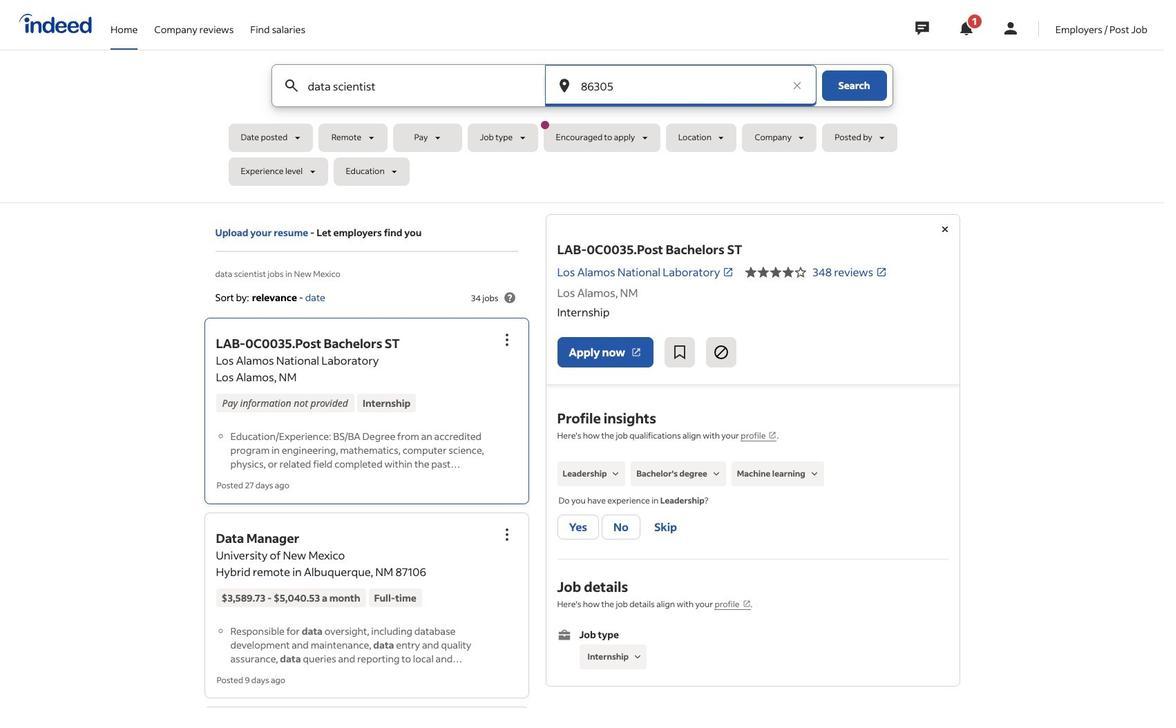 Task type: vqa. For each thing, say whether or not it's contained in the screenshot.
"Search suggestions" list box
no



Task type: locate. For each thing, give the bounding box(es) containing it.
missing preference image
[[632, 651, 644, 664]]

4 out of 5 stars. link to 348 reviews company ratings (opens in a new tab) image
[[876, 267, 887, 278]]

1 horizontal spatial missing qualification image
[[809, 468, 821, 480]]

missing qualification image
[[710, 468, 723, 480], [809, 468, 821, 480]]

close job details image
[[937, 221, 953, 238]]

1 missing qualification image from the left
[[710, 468, 723, 480]]

4 out of 5 stars image
[[745, 264, 807, 281]]

los alamos national laboratory (opens in a new tab) image
[[723, 267, 734, 278]]

help icon image
[[501, 290, 518, 306]]

clear location input image
[[790, 79, 804, 93]]

2 missing qualification image from the left
[[809, 468, 821, 480]]

None search field
[[228, 64, 936, 191]]

0 horizontal spatial missing qualification image
[[710, 468, 723, 480]]

profile (opens in a new window) image
[[769, 431, 777, 440]]

not interested image
[[713, 344, 730, 361]]

job actions for lab-0c0035.post bachelors st is collapsed image
[[499, 332, 515, 349]]

save this job image
[[672, 344, 688, 361]]

messages unread count 0 image
[[914, 15, 932, 42]]

job preferences (opens in a new window) image
[[743, 600, 751, 608]]



Task type: describe. For each thing, give the bounding box(es) containing it.
job actions for data manager is collapsed image
[[499, 526, 515, 543]]

search: Job title, keywords, or company text field
[[305, 65, 521, 106]]

Edit location text field
[[578, 65, 783, 106]]

account image
[[1003, 20, 1019, 37]]

apply now (opens in a new tab) image
[[631, 347, 642, 358]]

missing qualification image
[[610, 468, 622, 480]]



